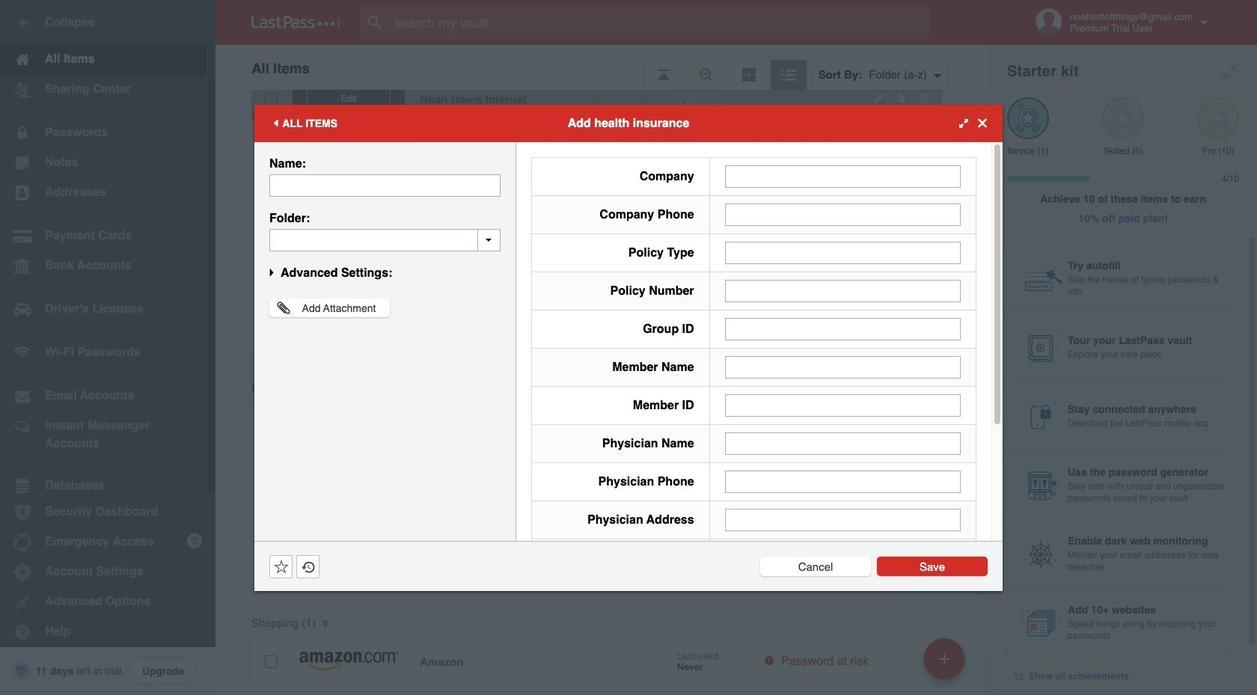 Task type: vqa. For each thing, say whether or not it's contained in the screenshot.
Vault options NAVIGATION
yes



Task type: locate. For each thing, give the bounding box(es) containing it.
None text field
[[725, 165, 961, 188], [725, 203, 961, 226], [725, 356, 961, 378], [725, 394, 961, 417], [725, 471, 961, 493], [725, 165, 961, 188], [725, 203, 961, 226], [725, 356, 961, 378], [725, 394, 961, 417], [725, 471, 961, 493]]

Search search field
[[361, 6, 959, 39]]

new item navigation
[[919, 634, 975, 696]]

dialog
[[255, 104, 1003, 686]]

main navigation navigation
[[0, 0, 216, 696]]

None text field
[[270, 174, 501, 197], [270, 229, 501, 251], [725, 241, 961, 264], [725, 280, 961, 302], [725, 318, 961, 340], [725, 432, 961, 455], [725, 509, 961, 531], [270, 174, 501, 197], [270, 229, 501, 251], [725, 241, 961, 264], [725, 280, 961, 302], [725, 318, 961, 340], [725, 432, 961, 455], [725, 509, 961, 531]]



Task type: describe. For each thing, give the bounding box(es) containing it.
new item image
[[940, 654, 950, 665]]

search my vault text field
[[361, 6, 959, 39]]

vault options navigation
[[216, 45, 990, 90]]

lastpass image
[[252, 16, 340, 29]]



